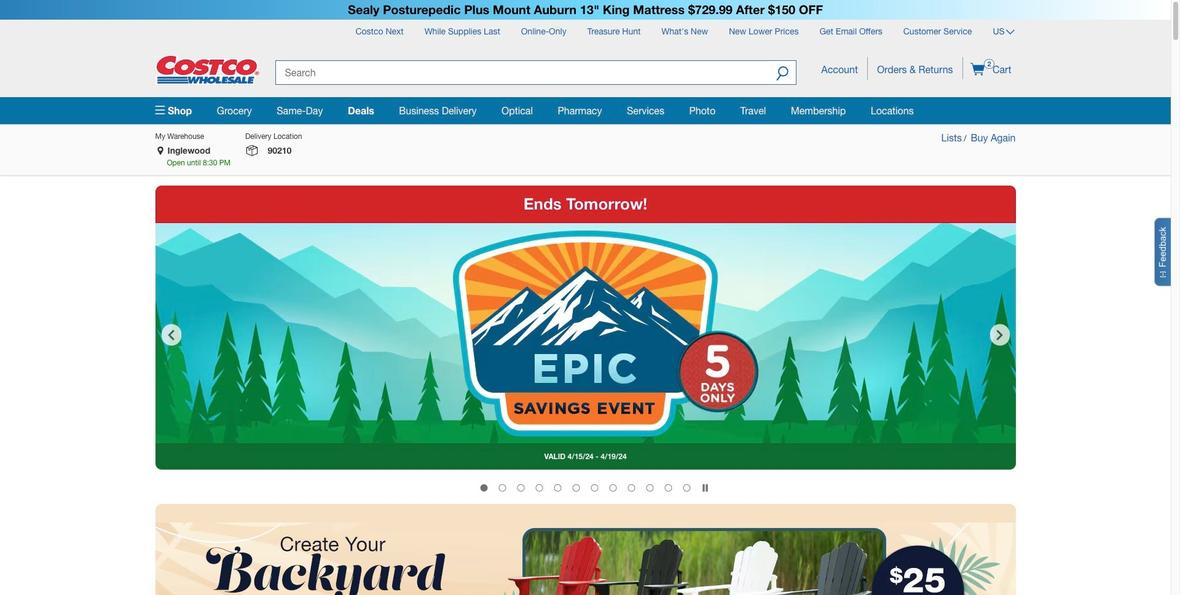 Task type: describe. For each thing, give the bounding box(es) containing it.
ends tomorrow! epic savings event. 5 days only. valid 4/15/24 - 4/19/24 image
[[155, 223, 1016, 443]]

main element
[[155, 97, 1016, 124]]

costco us homepage image
[[155, 54, 260, 85]]



Task type: locate. For each thing, give the bounding box(es) containing it.
Search text field
[[275, 60, 769, 85], [275, 60, 769, 85]]

create your backyard oasis. image
[[155, 522, 1016, 595]]

search image
[[776, 65, 789, 83]]



Task type: vqa. For each thing, say whether or not it's contained in the screenshot.
Create your backyard oasis. image
yes



